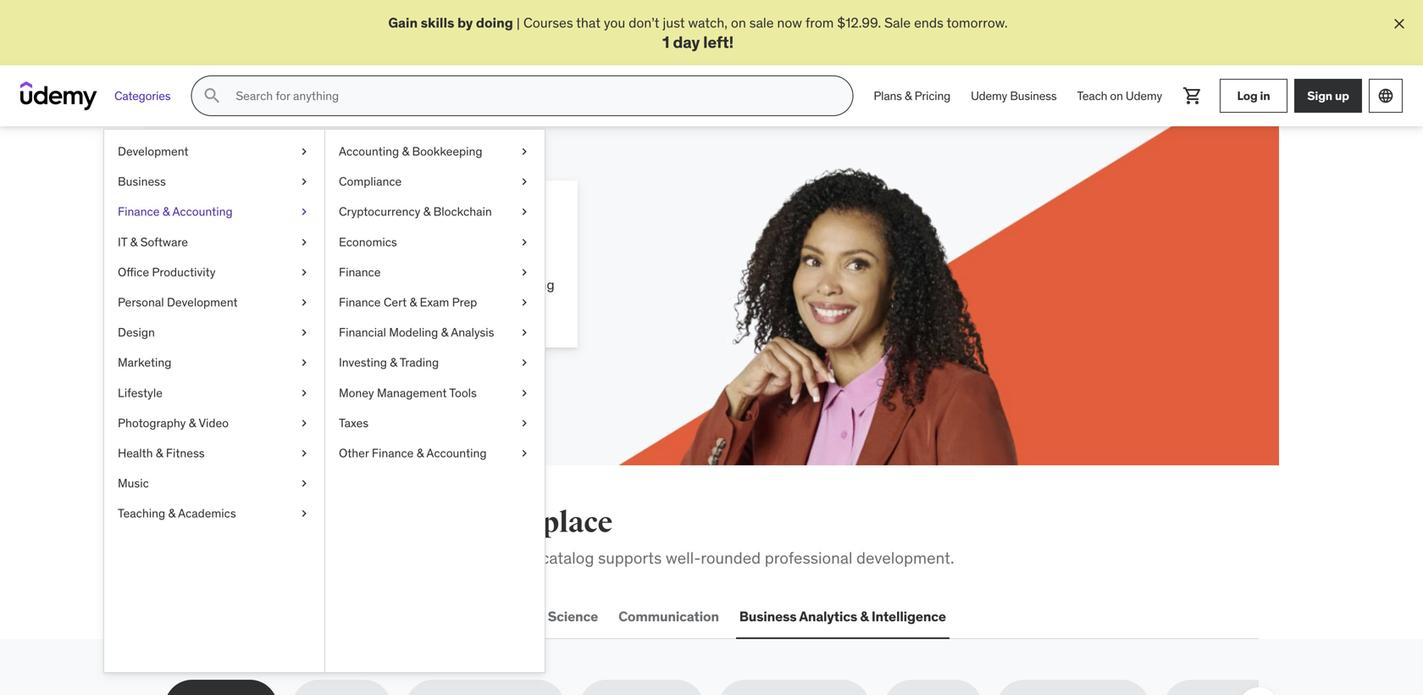 Task type: vqa. For each thing, say whether or not it's contained in the screenshot.
new
no



Task type: locate. For each thing, give the bounding box(es) containing it.
xsmall image inside business link
[[298, 174, 311, 190]]

tomorrow. down your
[[350, 295, 411, 312]]

you inside all the skills you need in one place from critical workplace skills to technical topics, our catalog supports well-rounded professional development.
[[335, 505, 383, 541]]

trading
[[400, 355, 439, 370]]

& inside button
[[861, 608, 869, 625]]

1 vertical spatial sale
[[288, 295, 314, 312]]

business
[[1011, 88, 1057, 103], [118, 174, 166, 189], [740, 608, 797, 625]]

professional
[[765, 548, 853, 568]]

1 vertical spatial tomorrow.
[[350, 295, 411, 312]]

xsmall image inside personal development link
[[298, 294, 311, 311]]

business for business
[[118, 174, 166, 189]]

finance for finance & accounting
[[118, 204, 160, 219]]

skills up workplace
[[257, 505, 330, 541]]

to
[[375, 548, 390, 568]]

ends for save)
[[318, 295, 347, 312]]

gain
[[388, 14, 418, 31]]

0 vertical spatial on
[[731, 14, 747, 31]]

ends inside learn, practice, succeed (and save) courses for every skill in your learning journey, starting at $12.99. sale ends tomorrow.
[[318, 295, 347, 312]]

1 horizontal spatial business
[[740, 608, 797, 625]]

it up office
[[118, 234, 127, 250]]

udemy right pricing
[[971, 88, 1008, 103]]

1 vertical spatial on
[[1111, 88, 1124, 103]]

just
[[663, 14, 685, 31]]

teaching & academics
[[118, 506, 236, 521]]

0 horizontal spatial you
[[335, 505, 383, 541]]

& right cert
[[410, 295, 417, 310]]

choose a language image
[[1378, 87, 1395, 104]]

2 vertical spatial business
[[740, 608, 797, 625]]

xsmall image inside financial modeling & analysis link
[[518, 324, 531, 341]]

2 vertical spatial in
[[458, 505, 484, 541]]

1 horizontal spatial sale
[[885, 14, 911, 31]]

xsmall image inside health & fitness link
[[298, 445, 311, 462]]

& for bookkeeping
[[402, 144, 409, 159]]

xsmall image inside other finance & accounting link
[[518, 445, 531, 462]]

xsmall image
[[518, 143, 531, 160], [298, 174, 311, 190], [298, 204, 311, 220], [298, 264, 311, 281], [298, 324, 311, 341], [518, 355, 531, 371], [298, 415, 311, 432], [518, 445, 531, 462], [298, 475, 311, 492]]

critical
[[206, 548, 254, 568]]

xsmall image for business
[[298, 174, 311, 190]]

xsmall image for cryptocurrency & blockchain
[[518, 204, 531, 220]]

health
[[118, 446, 153, 461]]

courses right '|'
[[524, 14, 574, 31]]

ends inside gain skills by doing | courses that you don't just watch, on sale now from $12.99. sale ends tomorrow. 1 day left!
[[915, 14, 944, 31]]

accounting down taxes link
[[427, 446, 487, 461]]

1 vertical spatial accounting
[[172, 204, 233, 219]]

udemy business
[[971, 88, 1057, 103]]

xsmall image for accounting & bookkeeping
[[518, 143, 531, 160]]

accounting down business link
[[172, 204, 233, 219]]

business analytics & intelligence
[[740, 608, 947, 625]]

xsmall image inside music link
[[298, 475, 311, 492]]

xsmall image for investing & trading
[[518, 355, 531, 371]]

finance down 'skill'
[[339, 295, 381, 310]]

courses for doing
[[524, 14, 574, 31]]

& for accounting
[[163, 204, 170, 219]]

the
[[209, 505, 252, 541]]

communication button
[[615, 597, 723, 637]]

on right 'teach'
[[1111, 88, 1124, 103]]

0 vertical spatial tomorrow.
[[947, 14, 1008, 31]]

1 horizontal spatial $12.99.
[[838, 14, 882, 31]]

xsmall image down search for anything text box
[[518, 143, 531, 160]]

finance down economics
[[339, 265, 381, 280]]

sale inside learn, practice, succeed (and save) courses for every skill in your learning journey, starting at $12.99. sale ends tomorrow.
[[288, 295, 314, 312]]

money management tools link
[[325, 378, 545, 408]]

& for video
[[189, 415, 196, 431]]

money
[[339, 385, 374, 400]]

starting
[[508, 276, 555, 293]]

xsmall image inside finance "link"
[[518, 264, 531, 281]]

1 vertical spatial courses
[[225, 276, 275, 293]]

0 horizontal spatial in
[[361, 276, 372, 293]]

1 vertical spatial you
[[335, 505, 383, 541]]

1 horizontal spatial you
[[604, 14, 626, 31]]

it
[[118, 234, 127, 250], [304, 608, 316, 625]]

accounting inside accounting & bookkeeping link
[[339, 144, 399, 159]]

other
[[339, 446, 369, 461]]

investing
[[339, 355, 387, 370]]

finance inside finance "link"
[[339, 265, 381, 280]]

from
[[164, 548, 202, 568]]

xsmall image for money management tools
[[518, 385, 531, 401]]

business up finance & accounting
[[118, 174, 166, 189]]

you up "to" at the left of page
[[335, 505, 383, 541]]

xsmall image inside it & software link
[[298, 234, 311, 251]]

you right that
[[604, 14, 626, 31]]

xsmall image up workplace
[[298, 475, 311, 492]]

in right log
[[1261, 88, 1271, 103]]

udemy
[[971, 88, 1008, 103], [1126, 88, 1163, 103]]

1 vertical spatial in
[[361, 276, 372, 293]]

0 horizontal spatial accounting
[[172, 204, 233, 219]]

shopping cart with 0 items image
[[1183, 86, 1204, 106]]

& right plans
[[905, 88, 912, 103]]

1 vertical spatial skills
[[257, 505, 330, 541]]

succeed
[[439, 200, 544, 235]]

exam
[[420, 295, 449, 310]]

at
[[225, 295, 237, 312]]

fitness
[[166, 446, 205, 461]]

0 horizontal spatial on
[[731, 14, 747, 31]]

0 horizontal spatial tomorrow.
[[350, 295, 411, 312]]

1 vertical spatial development
[[167, 295, 238, 310]]

Search for anything text field
[[233, 82, 833, 110]]

xsmall image inside taxes link
[[518, 415, 531, 432]]

business left analytics
[[740, 608, 797, 625]]

save)
[[290, 234, 357, 269]]

modeling
[[389, 325, 438, 340]]

tomorrow. inside learn, practice, succeed (and save) courses for every skill in your learning journey, starting at $12.99. sale ends tomorrow.
[[350, 295, 411, 312]]

2 vertical spatial accounting
[[427, 446, 487, 461]]

tomorrow. up udemy business
[[947, 14, 1008, 31]]

skills left "to" at the left of page
[[336, 548, 372, 568]]

day
[[673, 32, 700, 52]]

xsmall image up learn,
[[298, 174, 311, 190]]

0 horizontal spatial ends
[[318, 295, 347, 312]]

you inside gain skills by doing | courses that you don't just watch, on sale now from $12.99. sale ends tomorrow. 1 day left!
[[604, 14, 626, 31]]

one
[[489, 505, 537, 541]]

ends up pricing
[[915, 14, 944, 31]]

xsmall image inside compliance link
[[518, 174, 531, 190]]

tomorrow.
[[947, 14, 1008, 31], [350, 295, 411, 312]]

1 vertical spatial $12.99.
[[241, 295, 285, 312]]

now
[[778, 14, 803, 31]]

0 horizontal spatial skills
[[257, 505, 330, 541]]

business left 'teach'
[[1011, 88, 1057, 103]]

1 horizontal spatial accounting
[[339, 144, 399, 159]]

0 vertical spatial courses
[[524, 14, 574, 31]]

skills
[[421, 14, 455, 31], [257, 505, 330, 541], [336, 548, 372, 568]]

xsmall image for teaching & academics
[[298, 505, 311, 522]]

xsmall image for economics
[[518, 234, 531, 251]]

don't
[[629, 14, 660, 31]]

it inside button
[[304, 608, 316, 625]]

business inside udemy business link
[[1011, 88, 1057, 103]]

finance up it & software
[[118, 204, 160, 219]]

taxes
[[339, 415, 369, 431]]

(and
[[225, 234, 285, 269]]

xsmall image inside lifestyle link
[[298, 385, 311, 401]]

& down compliance link
[[424, 204, 431, 219]]

accounting & bookkeeping
[[339, 144, 483, 159]]

xsmall image down every on the left
[[298, 324, 311, 341]]

business analytics & intelligence button
[[736, 597, 950, 637]]

xsmall image left taxes
[[298, 415, 311, 432]]

financial modeling & analysis link
[[325, 318, 545, 348]]

xsmall image inside teaching & academics link
[[298, 505, 311, 522]]

finance right the other
[[372, 446, 414, 461]]

business inside business link
[[118, 174, 166, 189]]

courses inside learn, practice, succeed (and save) courses for every skill in your learning journey, starting at $12.99. sale ends tomorrow.
[[225, 276, 275, 293]]

lifestyle link
[[104, 378, 325, 408]]

1 udemy from the left
[[971, 88, 1008, 103]]

& left video on the left
[[189, 415, 196, 431]]

in up topics,
[[458, 505, 484, 541]]

finance inside finance & accounting link
[[118, 204, 160, 219]]

0 vertical spatial accounting
[[339, 144, 399, 159]]

0 vertical spatial business
[[1011, 88, 1057, 103]]

tomorrow. for |
[[947, 14, 1008, 31]]

development down office productivity link at the top left of page
[[167, 295, 238, 310]]

1 horizontal spatial udemy
[[1126, 88, 1163, 103]]

$12.99. down 'for'
[[241, 295, 285, 312]]

1 vertical spatial it
[[304, 608, 316, 625]]

0 horizontal spatial udemy
[[971, 88, 1008, 103]]

finance inside finance cert & exam prep link
[[339, 295, 381, 310]]

by
[[458, 14, 473, 31]]

xsmall image for taxes
[[518, 415, 531, 432]]

0 vertical spatial skills
[[421, 14, 455, 31]]

2 vertical spatial skills
[[336, 548, 372, 568]]

accounting up compliance
[[339, 144, 399, 159]]

music
[[118, 476, 149, 491]]

0 vertical spatial ends
[[915, 14, 944, 31]]

xsmall image inside accounting & bookkeeping link
[[518, 143, 531, 160]]

udemy left shopping cart with 0 items image
[[1126, 88, 1163, 103]]

tomorrow. inside gain skills by doing | courses that you don't just watch, on sale now from $12.99. sale ends tomorrow. 1 day left!
[[947, 14, 1008, 31]]

0 horizontal spatial business
[[118, 174, 166, 189]]

1 horizontal spatial it
[[304, 608, 316, 625]]

sign up
[[1308, 88, 1350, 103]]

bookkeeping
[[412, 144, 483, 159]]

0 vertical spatial sale
[[885, 14, 911, 31]]

$12.99. right from
[[838, 14, 882, 31]]

0 horizontal spatial courses
[[225, 276, 275, 293]]

xsmall image inside design link
[[298, 324, 311, 341]]

& for software
[[130, 234, 137, 250]]

marketing link
[[104, 348, 325, 378]]

xsmall image up save)
[[298, 204, 311, 220]]

lifestyle
[[118, 385, 163, 400]]

xsmall image inside office productivity link
[[298, 264, 311, 281]]

xsmall image right 'for'
[[298, 264, 311, 281]]

$12.99.
[[838, 14, 882, 31], [241, 295, 285, 312]]

xsmall image inside the development link
[[298, 143, 311, 160]]

business inside business analytics & intelligence button
[[740, 608, 797, 625]]

tomorrow. for save)
[[350, 295, 411, 312]]

taxes link
[[325, 408, 545, 438]]

personal development link
[[104, 287, 325, 318]]

0 horizontal spatial sale
[[288, 295, 314, 312]]

0 horizontal spatial $12.99.
[[241, 295, 285, 312]]

2 horizontal spatial accounting
[[427, 446, 487, 461]]

investing & trading
[[339, 355, 439, 370]]

0 vertical spatial it
[[118, 234, 127, 250]]

teach on udemy
[[1078, 88, 1163, 103]]

1 horizontal spatial ends
[[915, 14, 944, 31]]

photography & video
[[118, 415, 229, 431]]

0 vertical spatial $12.99.
[[838, 14, 882, 31]]

management
[[377, 385, 447, 400]]

& left bookkeeping
[[402, 144, 409, 159]]

up
[[1336, 88, 1350, 103]]

2 horizontal spatial skills
[[421, 14, 455, 31]]

skills left the by
[[421, 14, 455, 31]]

on inside gain skills by doing | courses that you don't just watch, on sale now from $12.99. sale ends tomorrow. 1 day left!
[[731, 14, 747, 31]]

xsmall image inside 'marketing' link
[[298, 355, 311, 371]]

xsmall image inside finance cert & exam prep link
[[518, 294, 531, 311]]

$12.99. for save)
[[241, 295, 285, 312]]

& left trading
[[390, 355, 397, 370]]

xsmall image up one
[[518, 445, 531, 462]]

& right analytics
[[861, 608, 869, 625]]

& right health
[[156, 446, 163, 461]]

xsmall image inside money management tools link
[[518, 385, 531, 401]]

skills inside gain skills by doing | courses that you don't just watch, on sale now from $12.99. sale ends tomorrow. 1 day left!
[[421, 14, 455, 31]]

development down categories dropdown button
[[118, 144, 189, 159]]

xsmall image inside finance & accounting link
[[298, 204, 311, 220]]

2 udemy from the left
[[1126, 88, 1163, 103]]

on left the sale
[[731, 14, 747, 31]]

sale down every on the left
[[288, 295, 314, 312]]

1 vertical spatial ends
[[318, 295, 347, 312]]

1 horizontal spatial tomorrow.
[[947, 14, 1008, 31]]

sale for |
[[885, 14, 911, 31]]

2 horizontal spatial in
[[1261, 88, 1271, 103]]

supports
[[598, 548, 662, 568]]

cryptocurrency & blockchain link
[[325, 197, 545, 227]]

courses up at
[[225, 276, 275, 293]]

in right 'skill'
[[361, 276, 372, 293]]

xsmall image inside 'photography & video' link
[[298, 415, 311, 432]]

1 vertical spatial business
[[118, 174, 166, 189]]

1 horizontal spatial in
[[458, 505, 484, 541]]

0 vertical spatial you
[[604, 14, 626, 31]]

xsmall image inside "cryptocurrency & blockchain" link
[[518, 204, 531, 220]]

learn,
[[225, 200, 313, 235]]

finance for finance
[[339, 265, 381, 280]]

tools
[[450, 385, 477, 400]]

0 horizontal spatial it
[[118, 234, 127, 250]]

left!
[[704, 32, 734, 52]]

ends down 'skill'
[[318, 295, 347, 312]]

$12.99. inside learn, practice, succeed (and save) courses for every skill in your learning journey, starting at $12.99. sale ends tomorrow.
[[241, 295, 285, 312]]

it & software link
[[104, 227, 325, 257]]

& right teaching
[[168, 506, 176, 521]]

sale up plans
[[885, 14, 911, 31]]

courses
[[524, 14, 574, 31], [225, 276, 275, 293]]

xsmall image
[[298, 143, 311, 160], [518, 174, 531, 190], [518, 204, 531, 220], [298, 234, 311, 251], [518, 234, 531, 251], [518, 264, 531, 281], [298, 294, 311, 311], [518, 294, 531, 311], [518, 324, 531, 341], [298, 355, 311, 371], [298, 385, 311, 401], [518, 385, 531, 401], [518, 415, 531, 432], [298, 445, 311, 462], [298, 505, 311, 522]]

& down taxes link
[[417, 446, 424, 461]]

1 horizontal spatial courses
[[524, 14, 574, 31]]

health & fitness
[[118, 446, 205, 461]]

ends
[[915, 14, 944, 31], [318, 295, 347, 312]]

it left the certifications
[[304, 608, 316, 625]]

sale inside gain skills by doing | courses that you don't just watch, on sale now from $12.99. sale ends tomorrow. 1 day left!
[[885, 14, 911, 31]]

& up office
[[130, 234, 137, 250]]

$12.99. inside gain skills by doing | courses that you don't just watch, on sale now from $12.99. sale ends tomorrow. 1 day left!
[[838, 14, 882, 31]]

& up software at the left top of page
[[163, 204, 170, 219]]

sale
[[750, 14, 774, 31]]

2 horizontal spatial business
[[1011, 88, 1057, 103]]

xsmall image down starting
[[518, 355, 531, 371]]

xsmall image inside investing & trading link
[[518, 355, 531, 371]]

in
[[1261, 88, 1271, 103], [361, 276, 372, 293], [458, 505, 484, 541]]

xsmall image for personal development
[[298, 294, 311, 311]]

xsmall image inside economics link
[[518, 234, 531, 251]]

xsmall image for development
[[298, 143, 311, 160]]

courses inside gain skills by doing | courses that you don't just watch, on sale now from $12.99. sale ends tomorrow. 1 day left!
[[524, 14, 574, 31]]



Task type: describe. For each thing, give the bounding box(es) containing it.
log in
[[1238, 88, 1271, 103]]

teaching
[[118, 506, 165, 521]]

every
[[298, 276, 331, 293]]

xsmall image for health & fitness
[[298, 445, 311, 462]]

in inside all the skills you need in one place from critical workplace skills to technical topics, our catalog supports well-rounded professional development.
[[458, 505, 484, 541]]

|
[[517, 14, 520, 31]]

design
[[118, 325, 155, 340]]

catalog
[[541, 548, 594, 568]]

topics,
[[462, 548, 510, 568]]

finance for finance cert & exam prep
[[339, 295, 381, 310]]

xsmall image for marketing
[[298, 355, 311, 371]]

data
[[516, 608, 545, 625]]

xsmall image for finance & accounting
[[298, 204, 311, 220]]

1 horizontal spatial on
[[1111, 88, 1124, 103]]

accounting inside other finance & accounting link
[[427, 446, 487, 461]]

software
[[140, 234, 188, 250]]

1 horizontal spatial skills
[[336, 548, 372, 568]]

design link
[[104, 318, 325, 348]]

economics
[[339, 234, 397, 250]]

categories
[[114, 88, 171, 103]]

pricing
[[915, 88, 951, 103]]

xsmall image for photography & video
[[298, 415, 311, 432]]

personal development
[[118, 295, 238, 310]]

finance cert & exam prep
[[339, 295, 477, 310]]

data science button
[[512, 597, 602, 637]]

xsmall image for finance cert & exam prep
[[518, 294, 531, 311]]

finance cert & exam prep link
[[325, 287, 545, 318]]

it certifications
[[304, 608, 405, 625]]

$12.99. for |
[[838, 14, 882, 31]]

finance inside other finance & accounting link
[[372, 446, 414, 461]]

office productivity
[[118, 265, 216, 280]]

analysis
[[451, 325, 495, 340]]

science
[[548, 608, 598, 625]]

intelligence
[[872, 608, 947, 625]]

0 vertical spatial in
[[1261, 88, 1271, 103]]

xsmall image for lifestyle
[[298, 385, 311, 401]]

categories button
[[104, 76, 181, 116]]

submit search image
[[202, 86, 222, 106]]

xsmall image for financial modeling & analysis
[[518, 324, 531, 341]]

journey,
[[457, 276, 505, 293]]

xsmall image for music
[[298, 475, 311, 492]]

for
[[279, 276, 295, 293]]

xsmall image for compliance
[[518, 174, 531, 190]]

that
[[577, 14, 601, 31]]

finance & accounting
[[118, 204, 233, 219]]

sale for save)
[[288, 295, 314, 312]]

personal
[[118, 295, 164, 310]]

academics
[[178, 506, 236, 521]]

1
[[663, 32, 670, 52]]

it & software
[[118, 234, 188, 250]]

technical
[[393, 548, 459, 568]]

compliance
[[339, 174, 402, 189]]

prep
[[452, 295, 477, 310]]

teach on udemy link
[[1068, 76, 1173, 116]]

& for fitness
[[156, 446, 163, 461]]

compliance link
[[325, 167, 545, 197]]

it for it certifications
[[304, 608, 316, 625]]

financial modeling & analysis
[[339, 325, 495, 340]]

workplace
[[258, 548, 332, 568]]

it for it & software
[[118, 234, 127, 250]]

finance & accounting link
[[104, 197, 325, 227]]

analytics
[[800, 608, 858, 625]]

photography
[[118, 415, 186, 431]]

0 vertical spatial development
[[118, 144, 189, 159]]

close image
[[1392, 15, 1409, 32]]

plans & pricing link
[[864, 76, 961, 116]]

learning
[[405, 276, 454, 293]]

xsmall image for office productivity
[[298, 264, 311, 281]]

cryptocurrency
[[339, 204, 421, 219]]

finance link
[[325, 257, 545, 287]]

xsmall image for it & software
[[298, 234, 311, 251]]

in inside learn, practice, succeed (and save) courses for every skill in your learning journey, starting at $12.99. sale ends tomorrow.
[[361, 276, 372, 293]]

skill
[[334, 276, 358, 293]]

& for blockchain
[[424, 204, 431, 219]]

ends for |
[[915, 14, 944, 31]]

business for business analytics & intelligence
[[740, 608, 797, 625]]

xsmall image for design
[[298, 324, 311, 341]]

all the skills you need in one place from critical workplace skills to technical topics, our catalog supports well-rounded professional development.
[[164, 505, 955, 568]]

other finance & accounting link
[[325, 438, 545, 468]]

certifications
[[319, 608, 405, 625]]

cryptocurrency & blockchain
[[339, 204, 492, 219]]

productivity
[[152, 265, 216, 280]]

need
[[388, 505, 453, 541]]

development.
[[857, 548, 955, 568]]

udemy business link
[[961, 76, 1068, 116]]

doing
[[476, 14, 513, 31]]

place
[[542, 505, 613, 541]]

& for academics
[[168, 506, 176, 521]]

business link
[[104, 167, 325, 197]]

photography & video link
[[104, 408, 325, 438]]

xsmall image for finance
[[518, 264, 531, 281]]

communication
[[619, 608, 719, 625]]

& left analysis
[[441, 325, 449, 340]]

log in link
[[1221, 79, 1288, 113]]

other finance & accounting
[[339, 446, 487, 461]]

blockchain
[[434, 204, 492, 219]]

office productivity link
[[104, 257, 325, 287]]

gain skills by doing | courses that you don't just watch, on sale now from $12.99. sale ends tomorrow. 1 day left!
[[388, 14, 1008, 52]]

courses for (and
[[225, 276, 275, 293]]

teach
[[1078, 88, 1108, 103]]

health & fitness link
[[104, 438, 325, 468]]

& for trading
[[390, 355, 397, 370]]

xsmall image for other finance & accounting
[[518, 445, 531, 462]]

music link
[[104, 468, 325, 499]]

office
[[118, 265, 149, 280]]

our
[[514, 548, 537, 568]]

plans & pricing
[[874, 88, 951, 103]]

from
[[806, 14, 834, 31]]

sign up link
[[1295, 79, 1363, 113]]

all
[[164, 505, 204, 541]]

accounting & bookkeeping link
[[325, 137, 545, 167]]

& for pricing
[[905, 88, 912, 103]]

learn, practice, succeed (and save) courses for every skill in your learning journey, starting at $12.99. sale ends tomorrow.
[[225, 200, 555, 312]]

data science
[[516, 608, 598, 625]]

financial
[[339, 325, 386, 340]]

accounting inside finance & accounting link
[[172, 204, 233, 219]]

udemy image
[[20, 82, 97, 110]]



